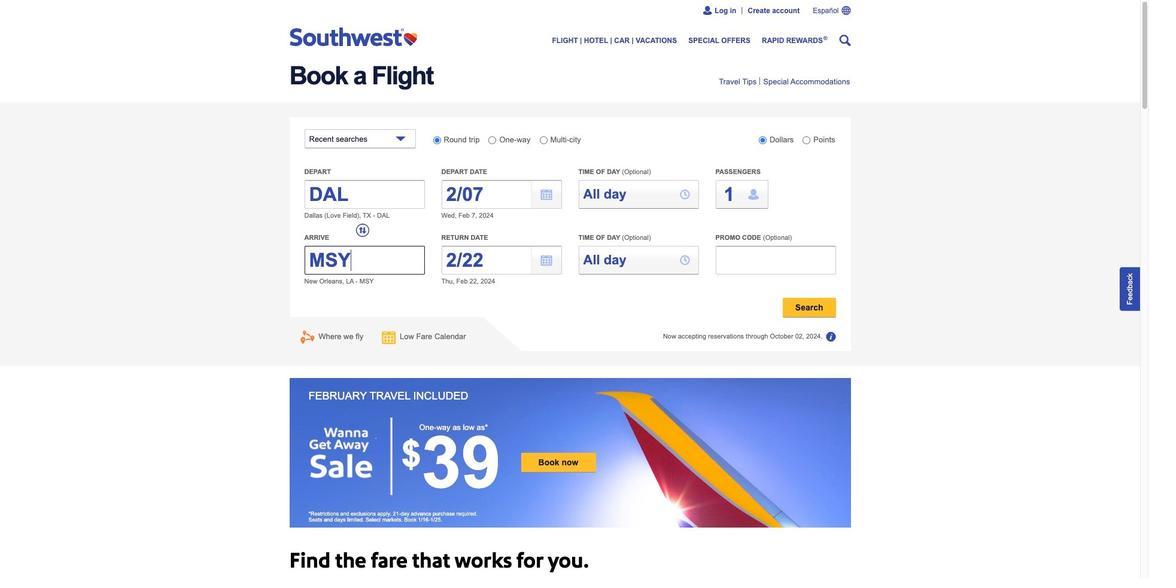 Task type: vqa. For each thing, say whether or not it's contained in the screenshot.
navigation
yes



Task type: locate. For each thing, give the bounding box(es) containing it.
navigation
[[289, 21, 851, 46]]

menu item
[[719, 75, 757, 86], [757, 75, 764, 87], [764, 75, 850, 86]]

None radio
[[433, 137, 441, 144], [489, 137, 497, 144], [433, 137, 441, 144], [489, 137, 497, 144]]

Passengers count. Opens flyout. text field
[[716, 180, 768, 209]]

None text field
[[304, 180, 425, 209], [304, 246, 425, 275], [304, 180, 425, 209], [304, 246, 425, 275]]

banner
[[289, 0, 851, 54]]

None radio
[[540, 137, 548, 144], [759, 137, 767, 144], [803, 137, 811, 144], [540, 137, 548, 144], [759, 137, 767, 144], [803, 137, 811, 144]]

1 menu item from the left
[[719, 75, 757, 86]]

menu bar
[[289, 75, 850, 87]]

Recent searches text field
[[304, 129, 416, 148]]

None text field
[[579, 180, 699, 209], [579, 246, 699, 275], [716, 246, 836, 275], [579, 180, 699, 209], [579, 246, 699, 275], [716, 246, 836, 275]]

3 menu item from the left
[[764, 75, 850, 86]]



Task type: describe. For each thing, give the bounding box(es) containing it.
2 menu item from the left
[[757, 75, 764, 87]]

Return date in mm/dd/yyyy format, valid dates from Feb 7, 2024 to Oct 2, 2024. To use a date picker press the down arrow. text field
[[442, 246, 562, 275]]

Depart Date in mm/dd/yyyy format, valid dates from Jan 17, 2024 to Oct 2, 2024. To use a date picker press the down arrow. text field
[[442, 180, 562, 209]]

southwest image
[[289, 38, 423, 48]]



